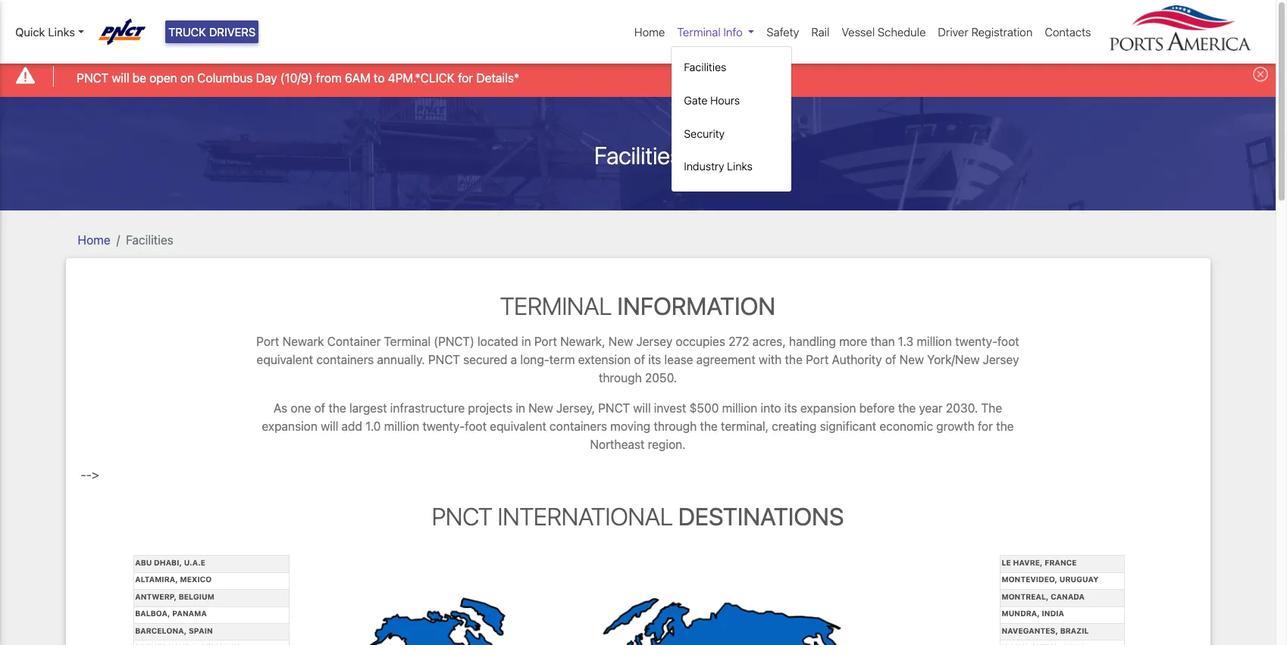 Task type: vqa. For each thing, say whether or not it's contained in the screenshot.
Africa
no



Task type: locate. For each thing, give the bounding box(es) containing it.
quick
[[15, 25, 45, 39]]

0 horizontal spatial will
[[112, 71, 129, 85]]

le
[[1002, 559, 1011, 568]]

2 horizontal spatial terminal
[[677, 25, 721, 39]]

gate
[[684, 94, 708, 107]]

containers down "jersey,"
[[550, 420, 607, 434]]

through down extension
[[599, 372, 642, 385]]

terminal left info
[[677, 25, 721, 39]]

2 vertical spatial facilities
[[126, 233, 173, 247]]

truck
[[168, 25, 206, 39]]

0 vertical spatial equivalent
[[257, 353, 313, 367]]

truck drivers
[[168, 25, 256, 39]]

will left the add
[[321, 420, 338, 434]]

u.a.e
[[184, 559, 205, 568]]

0 vertical spatial terminal
[[677, 25, 721, 39]]

links right quick
[[48, 25, 75, 39]]

0 vertical spatial links
[[48, 25, 75, 39]]

twenty- up 'york/new'
[[955, 335, 998, 349]]

0 horizontal spatial jersey
[[636, 335, 673, 349]]

4pm.*click
[[388, 71, 455, 85]]

projects
[[468, 402, 513, 415]]

containers inside port newark container terminal (pnct) located in port newark, new jersey occupies 272 acres, handling more than 1.3 million twenty-foot equivalent containers annually. pnct secured a long-term extension of its lease agreement with the port authority of new york/new jersey through 2050.
[[316, 353, 374, 367]]

1 vertical spatial foot
[[465, 420, 487, 434]]

twenty- inside as one of the largest infrastructure projects in new jersey, pnct will invest $500 million into its expansion before the year 2030. the expansion will add 1.0 million twenty-foot equivalent containers moving through the terminal, creating significant economic growth for the northeast region.
[[423, 420, 465, 434]]

million up terminal,
[[722, 402, 758, 415]]

0 vertical spatial million
[[917, 335, 952, 349]]

1 vertical spatial equivalent
[[490, 420, 547, 434]]

1 horizontal spatial home link
[[629, 17, 671, 47]]

mexico
[[180, 576, 212, 585]]

its up 2050.
[[648, 353, 661, 367]]

abu dhabi, u.a.e
[[135, 559, 205, 568]]

secured
[[463, 353, 508, 367]]

port up long- at the bottom of page
[[534, 335, 557, 349]]

foot inside as one of the largest infrastructure projects in new jersey, pnct will invest $500 million into its expansion before the year 2030. the expansion will add 1.0 million twenty-foot equivalent containers moving through the terminal, creating significant economic growth for the northeast region.
[[465, 420, 487, 434]]

of right one
[[314, 402, 325, 415]]

1 horizontal spatial twenty-
[[955, 335, 998, 349]]

will
[[112, 71, 129, 85], [633, 402, 651, 415], [321, 420, 338, 434]]

info
[[724, 25, 743, 39]]

will inside alert
[[112, 71, 129, 85]]

port down handling
[[806, 353, 829, 367]]

panama
[[172, 610, 207, 619]]

barcelona, spain
[[135, 627, 213, 636]]

port left the newark
[[256, 335, 279, 349]]

new
[[609, 335, 633, 349], [900, 353, 924, 367], [529, 402, 553, 415]]

authority
[[832, 353, 882, 367]]

acres,
[[753, 335, 786, 349]]

2 horizontal spatial of
[[885, 353, 897, 367]]

antwerp, belgium
[[135, 593, 214, 602]]

0 vertical spatial containers
[[316, 353, 374, 367]]

new up extension
[[609, 335, 633, 349]]

terminal up annually.
[[384, 335, 431, 349]]

links
[[48, 25, 75, 39], [727, 160, 753, 173]]

0 horizontal spatial twenty-
[[423, 420, 465, 434]]

1 horizontal spatial its
[[785, 402, 797, 415]]

0 vertical spatial in
[[522, 335, 531, 349]]

0 horizontal spatial its
[[648, 353, 661, 367]]

0 horizontal spatial equivalent
[[257, 353, 313, 367]]

0 vertical spatial new
[[609, 335, 633, 349]]

2 horizontal spatial million
[[917, 335, 952, 349]]

new left "jersey,"
[[529, 402, 553, 415]]

272
[[729, 335, 750, 349]]

the
[[785, 353, 803, 367], [329, 402, 346, 415], [898, 402, 916, 415], [700, 420, 718, 434], [996, 420, 1014, 434]]

-
[[81, 469, 86, 482], [86, 469, 92, 482]]

on
[[180, 71, 194, 85]]

1 vertical spatial for
[[978, 420, 993, 434]]

0 horizontal spatial links
[[48, 25, 75, 39]]

a
[[511, 353, 517, 367]]

0 vertical spatial its
[[648, 353, 661, 367]]

1 horizontal spatial containers
[[550, 420, 607, 434]]

1 horizontal spatial will
[[321, 420, 338, 434]]

0 horizontal spatial expansion
[[262, 420, 318, 434]]

0 vertical spatial twenty-
[[955, 335, 998, 349]]

driver registration
[[938, 25, 1033, 39]]

links down security link
[[727, 160, 753, 173]]

long-
[[520, 353, 549, 367]]

terminal up newark,
[[500, 292, 612, 320]]

1 vertical spatial million
[[722, 402, 758, 415]]

twenty-
[[955, 335, 998, 349], [423, 420, 465, 434]]

1 horizontal spatial new
[[609, 335, 633, 349]]

driver registration link
[[932, 17, 1039, 47]]

0 vertical spatial for
[[458, 71, 473, 85]]

the right "with"
[[785, 353, 803, 367]]

of down than
[[885, 353, 897, 367]]

0 vertical spatial through
[[599, 372, 642, 385]]

its
[[648, 353, 661, 367], [785, 402, 797, 415]]

1 horizontal spatial foot
[[998, 335, 1020, 349]]

in inside as one of the largest infrastructure projects in new jersey, pnct will invest $500 million into its expansion before the year 2030. the expansion will add 1.0 million twenty-foot equivalent containers moving through the terminal, creating significant economic growth for the northeast region.
[[516, 402, 525, 415]]

0 horizontal spatial million
[[384, 420, 419, 434]]

1 horizontal spatial expansion
[[801, 402, 856, 415]]

0 horizontal spatial new
[[529, 402, 553, 415]]

occupies
[[676, 335, 725, 349]]

(pnct)
[[434, 335, 475, 349]]

equivalent down projects
[[490, 420, 547, 434]]

located
[[478, 335, 518, 349]]

1 horizontal spatial terminal
[[500, 292, 612, 320]]

0 horizontal spatial for
[[458, 71, 473, 85]]

1 vertical spatial links
[[727, 160, 753, 173]]

1 horizontal spatial facilities
[[595, 141, 681, 170]]

growth
[[937, 420, 975, 434]]

2 vertical spatial new
[[529, 402, 553, 415]]

1 horizontal spatial links
[[727, 160, 753, 173]]

0 horizontal spatial terminal
[[384, 335, 431, 349]]

in right projects
[[516, 402, 525, 415]]

twenty- inside port newark container terminal (pnct) located in port newark, new jersey occupies 272 acres, handling more than 1.3 million twenty-foot equivalent containers annually. pnct secured a long-term extension of its lease agreement with the port authority of new york/new jersey through 2050.
[[955, 335, 998, 349]]

for inside alert
[[458, 71, 473, 85]]

terminal inside port newark container terminal (pnct) located in port newark, new jersey occupies 272 acres, handling more than 1.3 million twenty-foot equivalent containers annually. pnct secured a long-term extension of its lease agreement with the port authority of new york/new jersey through 2050.
[[384, 335, 431, 349]]

close image
[[1253, 67, 1268, 82]]

jersey right 'york/new'
[[983, 353, 1019, 367]]

for down the
[[978, 420, 993, 434]]

1 vertical spatial terminal
[[500, 292, 612, 320]]

2 horizontal spatial will
[[633, 402, 651, 415]]

canada
[[1051, 593, 1085, 602]]

1 vertical spatial twenty-
[[423, 420, 465, 434]]

through down invest
[[654, 420, 697, 434]]

northeast
[[590, 438, 645, 452]]

the up the add
[[329, 402, 346, 415]]

gate hours link
[[678, 86, 786, 115]]

destinations
[[678, 503, 844, 531]]

0 vertical spatial jersey
[[636, 335, 673, 349]]

million inside port newark container terminal (pnct) located in port newark, new jersey occupies 272 acres, handling more than 1.3 million twenty-foot equivalent containers annually. pnct secured a long-term extension of its lease agreement with the port authority of new york/new jersey through 2050.
[[917, 335, 952, 349]]

montreal,
[[1002, 593, 1049, 602]]

india
[[1042, 610, 1064, 619]]

jersey up lease
[[636, 335, 673, 349]]

0 vertical spatial will
[[112, 71, 129, 85]]

expansion up significant
[[801, 402, 856, 415]]

in
[[522, 335, 531, 349], [516, 402, 525, 415]]

pnct international destinations
[[432, 503, 844, 531]]

2 vertical spatial million
[[384, 420, 419, 434]]

as
[[274, 402, 288, 415]]

0 horizontal spatial containers
[[316, 353, 374, 367]]

details*
[[476, 71, 519, 85]]

for
[[458, 71, 473, 85], [978, 420, 993, 434]]

0 vertical spatial expansion
[[801, 402, 856, 415]]

day
[[256, 71, 277, 85]]

belgium
[[179, 593, 214, 602]]

international
[[498, 503, 673, 531]]

foot up the
[[998, 335, 1020, 349]]

0 horizontal spatial home
[[78, 233, 110, 247]]

for left "details*"
[[458, 71, 473, 85]]

1 vertical spatial in
[[516, 402, 525, 415]]

creating
[[772, 420, 817, 434]]

rail image
[[365, 592, 911, 646]]

vessel schedule
[[842, 25, 926, 39]]

>
[[92, 469, 99, 482]]

will up moving
[[633, 402, 651, 415]]

expansion
[[801, 402, 856, 415], [262, 420, 318, 434]]

million right 1.0
[[384, 420, 419, 434]]

2 horizontal spatial facilities
[[684, 61, 727, 74]]

1 horizontal spatial home
[[635, 25, 665, 39]]

1 vertical spatial containers
[[550, 420, 607, 434]]

foot down projects
[[465, 420, 487, 434]]

through
[[599, 372, 642, 385], [654, 420, 697, 434]]

the up economic
[[898, 402, 916, 415]]

twenty- down infrastructure
[[423, 420, 465, 434]]

new down the 1.3
[[900, 353, 924, 367]]

its up creating
[[785, 402, 797, 415]]

the inside port newark container terminal (pnct) located in port newark, new jersey occupies 272 acres, handling more than 1.3 million twenty-foot equivalent containers annually. pnct secured a long-term extension of its lease agreement with the port authority of new york/new jersey through 2050.
[[785, 353, 803, 367]]

pnct will be open on columbus day (10/9) from 6am to 4pm.*click for details*
[[77, 71, 519, 85]]

1 horizontal spatial jersey
[[983, 353, 1019, 367]]

will left the be
[[112, 71, 129, 85]]

mundra, india
[[1002, 610, 1064, 619]]

1.0
[[366, 420, 381, 434]]

0 horizontal spatial through
[[599, 372, 642, 385]]

terminal for terminal info
[[677, 25, 721, 39]]

1 vertical spatial expansion
[[262, 420, 318, 434]]

2 vertical spatial terminal
[[384, 335, 431, 349]]

1 horizontal spatial equivalent
[[490, 420, 547, 434]]

security
[[684, 127, 725, 140]]

port newark container terminal (pnct) located in port newark, new jersey occupies 272 acres, handling more than 1.3 million twenty-foot equivalent containers annually. pnct secured a long-term extension of its lease agreement with the port authority of new york/new jersey through 2050.
[[256, 335, 1020, 385]]

navegantes,
[[1002, 627, 1058, 636]]

pnct inside port newark container terminal (pnct) located in port newark, new jersey occupies 272 acres, handling more than 1.3 million twenty-foot equivalent containers annually. pnct secured a long-term extension of its lease agreement with the port authority of new york/new jersey through 2050.
[[428, 353, 460, 367]]

handling
[[789, 335, 836, 349]]

1 horizontal spatial for
[[978, 420, 993, 434]]

2 horizontal spatial port
[[806, 353, 829, 367]]

terminal for terminal information
[[500, 292, 612, 320]]

newark,
[[560, 335, 605, 349]]

0 vertical spatial home
[[635, 25, 665, 39]]

1 vertical spatial home link
[[78, 233, 110, 247]]

2 horizontal spatial new
[[900, 353, 924, 367]]

with
[[759, 353, 782, 367]]

extension
[[578, 353, 631, 367]]

through inside as one of the largest infrastructure projects in new jersey, pnct will invest $500 million into its expansion before the year 2030. the expansion will add 1.0 million twenty-foot equivalent containers moving through the terminal, creating significant economic growth for the northeast region.
[[654, 420, 697, 434]]

registration
[[972, 25, 1033, 39]]

pnct will be open on columbus day (10/9) from 6am to 4pm.*click for details* link
[[77, 69, 519, 87]]

containers down container
[[316, 353, 374, 367]]

0 vertical spatial foot
[[998, 335, 1020, 349]]

container
[[327, 335, 381, 349]]

spain
[[189, 627, 213, 636]]

the down "$500"
[[700, 420, 718, 434]]

home
[[635, 25, 665, 39], [78, 233, 110, 247]]

mundra,
[[1002, 610, 1040, 619]]

1 vertical spatial facilities
[[595, 141, 681, 170]]

equivalent down the newark
[[257, 353, 313, 367]]

significant
[[820, 420, 877, 434]]

1 vertical spatial its
[[785, 402, 797, 415]]

0 horizontal spatial foot
[[465, 420, 487, 434]]

million up 'york/new'
[[917, 335, 952, 349]]

0 horizontal spatial of
[[314, 402, 325, 415]]

of up 2050.
[[634, 353, 645, 367]]

in up long- at the bottom of page
[[522, 335, 531, 349]]

1 horizontal spatial million
[[722, 402, 758, 415]]

1 horizontal spatial through
[[654, 420, 697, 434]]

expansion down as
[[262, 420, 318, 434]]

1 vertical spatial through
[[654, 420, 697, 434]]



Task type: describe. For each thing, give the bounding box(es) containing it.
links for quick links
[[48, 25, 75, 39]]

its inside port newark container terminal (pnct) located in port newark, new jersey occupies 272 acres, handling more than 1.3 million twenty-foot equivalent containers annually. pnct secured a long-term extension of its lease agreement with the port authority of new york/new jersey through 2050.
[[648, 353, 661, 367]]

contacts
[[1045, 25, 1091, 39]]

terminal,
[[721, 420, 769, 434]]

france
[[1045, 559, 1077, 568]]

montreal, canada
[[1002, 593, 1085, 602]]

new inside as one of the largest infrastructure projects in new jersey, pnct will invest $500 million into its expansion before the year 2030. the expansion will add 1.0 million twenty-foot equivalent containers moving through the terminal, creating significant economic growth for the northeast region.
[[529, 402, 553, 415]]

agreement
[[697, 353, 756, 367]]

newark
[[283, 335, 324, 349]]

rail
[[811, 25, 830, 39]]

2030.
[[946, 402, 978, 415]]

1.3
[[898, 335, 914, 349]]

more
[[839, 335, 868, 349]]

antwerp,
[[135, 593, 177, 602]]

invest
[[654, 402, 686, 415]]

than
[[871, 335, 895, 349]]

0 vertical spatial facilities
[[684, 61, 727, 74]]

information
[[617, 292, 776, 320]]

schedule
[[878, 25, 926, 39]]

1 vertical spatial home
[[78, 233, 110, 247]]

security link
[[678, 120, 786, 148]]

0 horizontal spatial port
[[256, 335, 279, 349]]

in inside port newark container terminal (pnct) located in port newark, new jersey occupies 272 acres, handling more than 1.3 million twenty-foot equivalent containers annually. pnct secured a long-term extension of its lease agreement with the port authority of new york/new jersey through 2050.
[[522, 335, 531, 349]]

into
[[761, 402, 781, 415]]

barcelona,
[[135, 627, 187, 636]]

0 horizontal spatial home link
[[78, 233, 110, 247]]

to
[[374, 71, 385, 85]]

industry links
[[684, 160, 753, 173]]

balboa,
[[135, 610, 170, 619]]

as one of the largest infrastructure projects in new jersey, pnct will invest $500 million into its expansion before the year 2030. the expansion will add 1.0 million twenty-foot equivalent containers moving through the terminal, creating significant economic growth for the northeast region.
[[262, 402, 1014, 452]]

2 - from the left
[[86, 469, 92, 482]]

the
[[981, 402, 1002, 415]]

abu
[[135, 559, 152, 568]]

montevideo, uruguay
[[1002, 576, 1099, 585]]

infrastructure
[[390, 402, 465, 415]]

for inside as one of the largest infrastructure projects in new jersey, pnct will invest $500 million into its expansion before the year 2030. the expansion will add 1.0 million twenty-foot equivalent containers moving through the terminal, creating significant economic growth for the northeast region.
[[978, 420, 993, 434]]

1 vertical spatial will
[[633, 402, 651, 415]]

add
[[342, 420, 362, 434]]

gate hours
[[684, 94, 740, 107]]

region.
[[648, 438, 686, 452]]

containers inside as one of the largest infrastructure projects in new jersey, pnct will invest $500 million into its expansion before the year 2030. the expansion will add 1.0 million twenty-foot equivalent containers moving through the terminal, creating significant economic growth for the northeast region.
[[550, 420, 607, 434]]

quick links link
[[15, 23, 84, 41]]

0 vertical spatial home link
[[629, 17, 671, 47]]

$500
[[690, 402, 719, 415]]

1 horizontal spatial port
[[534, 335, 557, 349]]

equivalent inside port newark container terminal (pnct) located in port newark, new jersey occupies 272 acres, handling more than 1.3 million twenty-foot equivalent containers annually. pnct secured a long-term extension of its lease agreement with the port authority of new york/new jersey through 2050.
[[257, 353, 313, 367]]

annually.
[[377, 353, 425, 367]]

quick links
[[15, 25, 75, 39]]

industry
[[684, 160, 724, 173]]

vessel
[[842, 25, 875, 39]]

industry links link
[[678, 153, 786, 181]]

1 vertical spatial jersey
[[983, 353, 1019, 367]]

contacts link
[[1039, 17, 1097, 47]]

dhabi,
[[154, 559, 182, 568]]

term
[[549, 353, 575, 367]]

terminal information
[[500, 292, 776, 320]]

brazil
[[1060, 627, 1089, 636]]

before
[[860, 402, 895, 415]]

from
[[316, 71, 342, 85]]

of inside as one of the largest infrastructure projects in new jersey, pnct will invest $500 million into its expansion before the year 2030. the expansion will add 1.0 million twenty-foot equivalent containers moving through the terminal, creating significant economic growth for the northeast region.
[[314, 402, 325, 415]]

navegantes, brazil
[[1002, 627, 1089, 636]]

open
[[150, 71, 177, 85]]

through inside port newark container terminal (pnct) located in port newark, new jersey occupies 272 acres, handling more than 1.3 million twenty-foot equivalent containers annually. pnct secured a long-term extension of its lease agreement with the port authority of new york/new jersey through 2050.
[[599, 372, 642, 385]]

its inside as one of the largest infrastructure projects in new jersey, pnct will invest $500 million into its expansion before the year 2030. the expansion will add 1.0 million twenty-foot equivalent containers moving through the terminal, creating significant economic growth for the northeast region.
[[785, 402, 797, 415]]

pnct inside as one of the largest infrastructure projects in new jersey, pnct will invest $500 million into its expansion before the year 2030. the expansion will add 1.0 million twenty-foot equivalent containers moving through the terminal, creating significant economic growth for the northeast region.
[[598, 402, 630, 415]]

1 vertical spatial new
[[900, 353, 924, 367]]

truck drivers link
[[165, 20, 259, 44]]

links for industry links
[[727, 160, 753, 173]]

pnct will be open on columbus day (10/9) from 6am to 4pm.*click for details* alert
[[0, 56, 1276, 97]]

safety link
[[761, 17, 805, 47]]

terminal info link
[[671, 17, 761, 47]]

pnct inside alert
[[77, 71, 109, 85]]

altamira,
[[135, 576, 178, 585]]

hours
[[710, 94, 740, 107]]

1 - from the left
[[81, 469, 86, 482]]

le havre, france
[[1002, 559, 1077, 568]]

havre,
[[1013, 559, 1043, 568]]

1 horizontal spatial of
[[634, 353, 645, 367]]

equivalent inside as one of the largest infrastructure projects in new jersey, pnct will invest $500 million into its expansion before the year 2030. the expansion will add 1.0 million twenty-foot equivalent containers moving through the terminal, creating significant economic growth for the northeast region.
[[490, 420, 547, 434]]

lease
[[665, 353, 693, 367]]

foot inside port newark container terminal (pnct) located in port newark, new jersey occupies 272 acres, handling more than 1.3 million twenty-foot equivalent containers annually. pnct secured a long-term extension of its lease agreement with the port authority of new york/new jersey through 2050.
[[998, 335, 1020, 349]]

2050.
[[645, 372, 677, 385]]

largest
[[350, 402, 387, 415]]

2 vertical spatial will
[[321, 420, 338, 434]]

altamira, mexico
[[135, 576, 212, 585]]

(10/9)
[[280, 71, 313, 85]]

the down the
[[996, 420, 1014, 434]]

montevideo,
[[1002, 576, 1058, 585]]

0 horizontal spatial facilities
[[126, 233, 173, 247]]

york/new
[[927, 353, 980, 367]]

economic
[[880, 420, 933, 434]]

balboa, panama
[[135, 610, 207, 619]]

year
[[919, 402, 943, 415]]

rail link
[[805, 17, 836, 47]]



